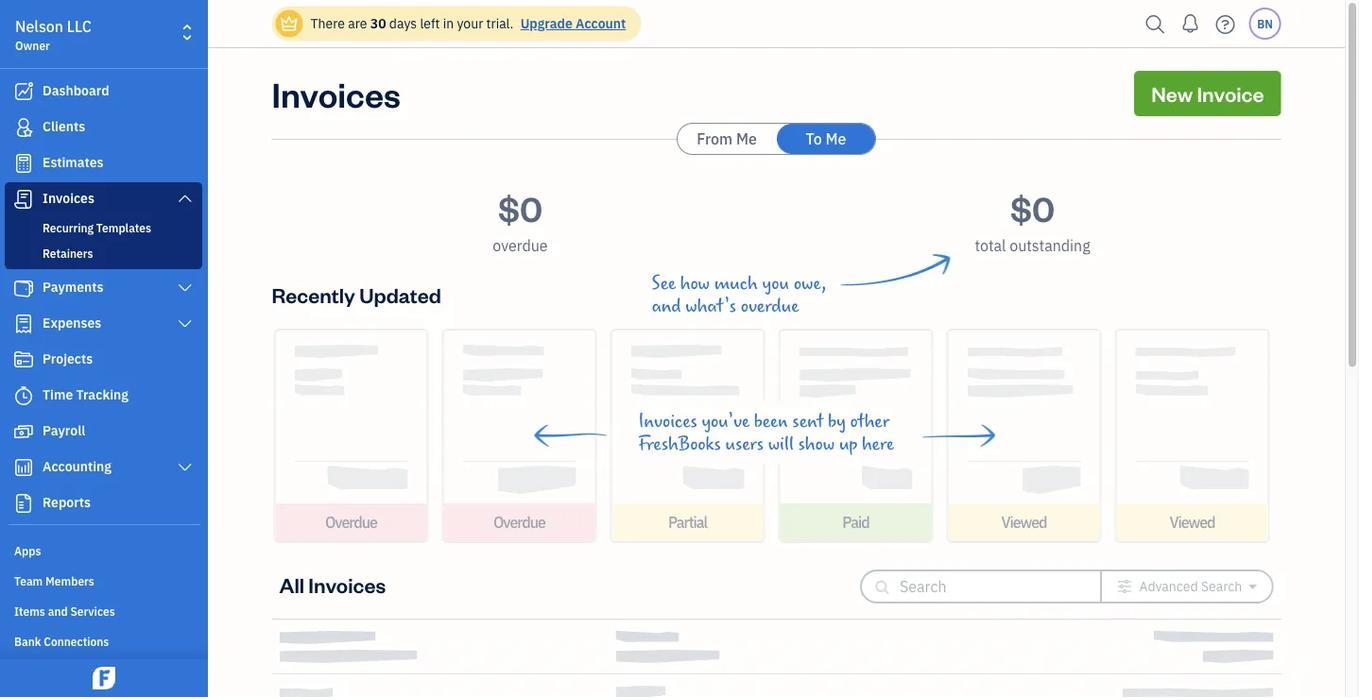 Task type: vqa. For each thing, say whether or not it's contained in the screenshot.
Invoices inside the main element
yes



Task type: describe. For each thing, give the bounding box(es) containing it.
expenses
[[43, 314, 101, 332]]

payments link
[[5, 271, 202, 305]]

all invoices
[[279, 571, 386, 598]]

project image
[[12, 351, 35, 370]]

team members link
[[5, 566, 202, 594]]

bank connections
[[14, 634, 109, 649]]

recently
[[272, 281, 355, 308]]

nelson llc owner
[[15, 17, 92, 53]]

timer image
[[12, 387, 35, 405]]

$0 for $0 overdue
[[498, 185, 543, 230]]

and inside the items and services link
[[48, 604, 68, 619]]

estimates
[[43, 154, 104, 171]]

payments
[[43, 278, 104, 296]]

1 viewed from the left
[[1001, 513, 1047, 533]]

$0 total outstanding
[[975, 185, 1090, 256]]

invoices inside main element
[[43, 189, 94, 207]]

Search text field
[[900, 572, 1070, 602]]

report image
[[12, 494, 35, 513]]

are
[[348, 15, 367, 32]]

much
[[714, 273, 758, 294]]

search image
[[1140, 10, 1170, 38]]

apps
[[14, 543, 41, 559]]

tracking
[[76, 386, 129, 404]]

owner
[[15, 38, 50, 53]]

retainers
[[43, 246, 93, 261]]

invoices inside 'invoices you've been sent by other freshbooks users will show up here'
[[638, 411, 697, 432]]

items and services
[[14, 604, 115, 619]]

invoices down there
[[272, 71, 401, 116]]

from me
[[697, 129, 757, 149]]

by
[[828, 411, 846, 432]]

bank
[[14, 634, 41, 649]]

retainers link
[[9, 242, 198, 265]]

see
[[652, 273, 676, 294]]

here
[[862, 434, 894, 455]]

bn
[[1257, 16, 1273, 31]]

recently updated
[[272, 281, 441, 308]]

payroll link
[[5, 415, 202, 449]]

you've
[[702, 411, 749, 432]]

llc
[[67, 17, 92, 36]]

partial
[[668, 513, 707, 533]]

apps link
[[5, 536, 202, 564]]

invoices link
[[5, 182, 202, 216]]

2 viewed from the left
[[1169, 513, 1215, 533]]

chevron large down image for expenses
[[176, 317, 194, 332]]

see how much you owe, and what's overdue
[[652, 273, 826, 317]]

in
[[443, 15, 454, 32]]

items
[[14, 604, 45, 619]]

reports
[[43, 494, 91, 511]]

payment image
[[12, 279, 35, 298]]

clients link
[[5, 111, 202, 145]]

you
[[762, 273, 789, 294]]

total
[[975, 236, 1006, 256]]

outstanding
[[1010, 236, 1090, 256]]

will
[[768, 434, 794, 455]]

accounting link
[[5, 451, 202, 485]]

upgrade account link
[[517, 15, 626, 32]]

upgrade
[[520, 15, 572, 32]]

payroll
[[43, 422, 85, 439]]

recurring templates
[[43, 220, 151, 235]]

been
[[754, 411, 788, 432]]

invoice
[[1197, 80, 1264, 107]]

money image
[[12, 422, 35, 441]]

new invoice
[[1151, 80, 1264, 107]]

me for to me
[[826, 129, 846, 149]]

other
[[850, 411, 889, 432]]

nelson
[[15, 17, 63, 36]]

bn button
[[1249, 8, 1281, 40]]

main element
[[0, 0, 269, 697]]

invoices you've been sent by other freshbooks users will show up here
[[638, 411, 894, 455]]



Task type: locate. For each thing, give the bounding box(es) containing it.
0 horizontal spatial viewed
[[1001, 513, 1047, 533]]

projects link
[[5, 343, 202, 377]]

freshbooks image
[[89, 667, 119, 690]]

$0 for $0 total outstanding
[[1010, 185, 1055, 230]]

sent
[[792, 411, 823, 432]]

1 $0 from the left
[[498, 185, 543, 230]]

1 horizontal spatial viewed
[[1169, 513, 1215, 533]]

and right items
[[48, 604, 68, 619]]

0 horizontal spatial $0
[[498, 185, 543, 230]]

up
[[839, 434, 857, 455]]

me right from
[[736, 129, 757, 149]]

$0
[[498, 185, 543, 230], [1010, 185, 1055, 230]]

dashboard
[[43, 82, 109, 99]]

freshbooks
[[638, 434, 721, 455]]

chevron large down image for invoices
[[176, 191, 194, 206]]

$0 inside "$0 overdue"
[[498, 185, 543, 230]]

templates
[[96, 220, 151, 235]]

time tracking link
[[5, 379, 202, 413]]

accounting
[[43, 458, 111, 475]]

chevron large down image inside invoices link
[[176, 191, 194, 206]]

recurring templates link
[[9, 216, 198, 239]]

30
[[370, 15, 386, 32]]

me for from me
[[736, 129, 757, 149]]

users
[[725, 434, 764, 455]]

what's
[[685, 296, 736, 317]]

1 chevron large down image from the top
[[176, 281, 194, 296]]

$0 overdue
[[493, 185, 548, 256]]

trial.
[[486, 15, 514, 32]]

and
[[652, 296, 681, 317], [48, 604, 68, 619]]

chevron large down image for payments
[[176, 281, 194, 296]]

chevron large down image down payroll link
[[176, 460, 194, 475]]

invoice image
[[12, 190, 35, 209]]

1 vertical spatial chevron large down image
[[176, 317, 194, 332]]

0 vertical spatial and
[[652, 296, 681, 317]]

and down see
[[652, 296, 681, 317]]

overdue inside the 'see how much you owe, and what's overdue'
[[741, 296, 799, 317]]

1 horizontal spatial me
[[826, 129, 846, 149]]

invoices
[[272, 71, 401, 116], [43, 189, 94, 207], [638, 411, 697, 432], [308, 571, 386, 598]]

2 $0 from the left
[[1010, 185, 1055, 230]]

chevron large down image for accounting
[[176, 460, 194, 475]]

chart image
[[12, 458, 35, 477]]

and inside the 'see how much you owe, and what's overdue'
[[652, 296, 681, 317]]

reports link
[[5, 487, 202, 521]]

invoices right all
[[308, 571, 386, 598]]

1 chevron large down image from the top
[[176, 191, 194, 206]]

time tracking
[[43, 386, 129, 404]]

new
[[1151, 80, 1193, 107]]

chevron large down image
[[176, 281, 194, 296], [176, 317, 194, 332]]

me right the to
[[826, 129, 846, 149]]

1 vertical spatial and
[[48, 604, 68, 619]]

$0 inside '$0 total outstanding'
[[1010, 185, 1055, 230]]

1 vertical spatial chevron large down image
[[176, 460, 194, 475]]

days
[[389, 15, 417, 32]]

1 me from the left
[[736, 129, 757, 149]]

0 horizontal spatial me
[[736, 129, 757, 149]]

to
[[806, 129, 822, 149]]

0 vertical spatial chevron large down image
[[176, 281, 194, 296]]

1 horizontal spatial and
[[652, 296, 681, 317]]

notifications image
[[1175, 5, 1205, 43]]

team members
[[14, 574, 94, 589]]

items and services link
[[5, 596, 202, 625]]

connections
[[44, 634, 109, 649]]

owe,
[[794, 273, 826, 294]]

1 horizontal spatial $0
[[1010, 185, 1055, 230]]

team
[[14, 574, 43, 589]]

time
[[43, 386, 73, 404]]

members
[[45, 574, 94, 589]]

there are 30 days left in your trial. upgrade account
[[310, 15, 626, 32]]

bank connections link
[[5, 627, 202, 655]]

paid
[[842, 513, 869, 533]]

projects
[[43, 350, 93, 368]]

chevron large down image up projects link
[[176, 317, 194, 332]]

from me link
[[678, 124, 776, 154]]

account
[[576, 15, 626, 32]]

how
[[680, 273, 710, 294]]

go to help image
[[1210, 10, 1240, 38]]

left
[[420, 15, 440, 32]]

dashboard link
[[5, 75, 202, 109]]

recurring
[[43, 220, 94, 235]]

0 vertical spatial chevron large down image
[[176, 191, 194, 206]]

me inside from me link
[[736, 129, 757, 149]]

0 horizontal spatial and
[[48, 604, 68, 619]]

dashboard image
[[12, 82, 35, 101]]

2 chevron large down image from the top
[[176, 460, 194, 475]]

chevron large down image up recurring templates link
[[176, 191, 194, 206]]

chevron large down image
[[176, 191, 194, 206], [176, 460, 194, 475]]

2 me from the left
[[826, 129, 846, 149]]

chevron large down image down retainers link
[[176, 281, 194, 296]]

all
[[279, 571, 304, 598]]

to me
[[806, 129, 846, 149]]

expenses link
[[5, 307, 202, 341]]

chevron large down image inside expenses link
[[176, 317, 194, 332]]

viewed
[[1001, 513, 1047, 533], [1169, 513, 1215, 533]]

new invoice link
[[1134, 71, 1281, 116]]

show
[[798, 434, 835, 455]]

chevron large down image inside accounting link
[[176, 460, 194, 475]]

crown image
[[279, 14, 299, 34]]

there
[[310, 15, 345, 32]]

invoices up recurring
[[43, 189, 94, 207]]

estimates link
[[5, 146, 202, 181]]

clients
[[43, 118, 85, 135]]

invoices up freshbooks
[[638, 411, 697, 432]]

client image
[[12, 118, 35, 137]]

services
[[70, 604, 115, 619]]

from
[[697, 129, 733, 149]]

2 chevron large down image from the top
[[176, 317, 194, 332]]

updated
[[359, 281, 441, 308]]

estimate image
[[12, 154, 35, 173]]

to me link
[[777, 124, 875, 154]]

expense image
[[12, 315, 35, 334]]

me inside to me "link"
[[826, 129, 846, 149]]

your
[[457, 15, 483, 32]]



